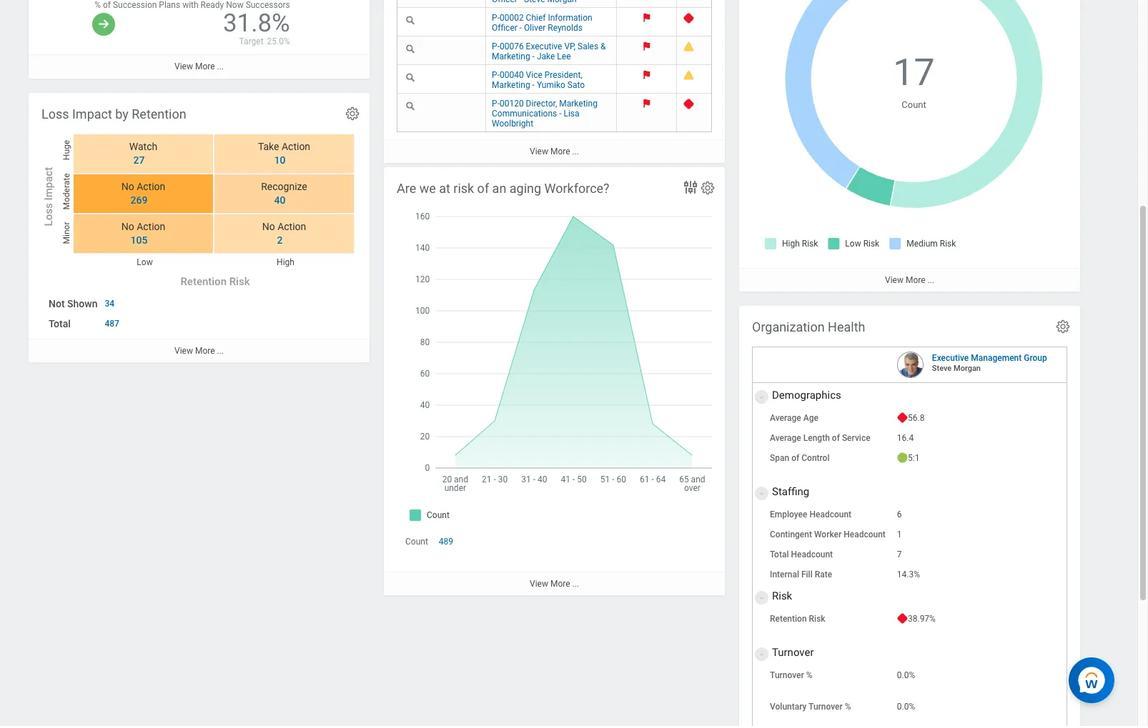 Task type: describe. For each thing, give the bounding box(es) containing it.
view more ... for high potentials retention risk element's "view more ..." link
[[885, 275, 934, 285]]

low
[[137, 257, 153, 267]]

loss impact by retention element
[[29, 93, 370, 362]]

loss impact
[[42, 167, 55, 226]]

no for no action 105
[[121, 221, 134, 233]]

no for no action 2
[[262, 221, 275, 233]]

% inside the succession scorecard element
[[95, 0, 101, 10]]

now
[[226, 0, 244, 10]]

employee headcount
[[770, 510, 852, 520]]

management
[[971, 353, 1022, 363]]

0.0% for voluntary turnover %
[[897, 702, 915, 712]]

average age
[[770, 413, 819, 423]]

of inside the succession scorecard element
[[103, 0, 111, 10]]

configure organization health image
[[1055, 319, 1071, 335]]

p-00076 executive vp, sales & marketing - jake lee
[[492, 42, 606, 62]]

- for vice
[[532, 80, 535, 90]]

p- for 00002
[[492, 13, 500, 23]]

length
[[803, 433, 830, 443]]

vp,
[[564, 42, 576, 52]]

2 horizontal spatial risk
[[809, 614, 825, 624]]

succession plans at risk element
[[384, 0, 725, 163]]

age
[[803, 413, 819, 423]]

action for 269
[[137, 181, 165, 193]]

more for succession plans at risk element
[[550, 147, 570, 157]]

watch 27
[[129, 141, 157, 166]]

2
[[277, 235, 283, 246]]

average for average length of service
[[770, 433, 801, 443]]

31.8% target 25.0%
[[223, 9, 290, 47]]

executive inside executive management group link
[[932, 353, 969, 363]]

31.8%
[[223, 9, 290, 38]]

internal
[[770, 570, 799, 580]]

view more ... for "view more ..." link associated with succession plans at risk element
[[530, 147, 579, 157]]

... for "view more ..." link associated with succession plans at risk element
[[572, 147, 579, 157]]

view for "view more ..." link associated with succession plans at risk element
[[530, 147, 548, 157]]

marketing inside p-00040 vice president, marketing - yumiko sato
[[492, 80, 530, 90]]

neutral good image
[[92, 13, 115, 36]]

view more ... for "view more ..." link for the succession scorecard element
[[174, 62, 224, 72]]

executive inside p-00076 executive vp, sales & marketing - jake lee
[[526, 42, 562, 52]]

27 button
[[133, 154, 147, 167]]

- inside p-00076 executive vp, sales & marketing - jake lee
[[532, 52, 535, 62]]

action for 10
[[282, 141, 310, 153]]

34
[[105, 299, 114, 309]]

yumiko
[[537, 80, 565, 90]]

sato
[[567, 80, 585, 90]]

5:1
[[908, 453, 920, 463]]

no action 105
[[121, 221, 165, 246]]

p- for 00076
[[492, 42, 500, 52]]

p-00002 chief information officer - oliver reynolds
[[492, 13, 592, 33]]

&
[[601, 42, 606, 52]]

more inside loss impact by retention element
[[195, 346, 215, 356]]

morgan
[[954, 364, 981, 373]]

loss for loss impact
[[42, 203, 55, 226]]

impact for loss impact by retention
[[72, 107, 112, 122]]

watch
[[129, 141, 157, 153]]

... for "view more ..." link for the succession scorecard element
[[217, 62, 224, 72]]

turnover %
[[770, 671, 813, 681]]

impact for loss impact
[[42, 167, 55, 201]]

target
[[239, 37, 264, 47]]

489
[[439, 537, 453, 547]]

marketing inside the p-00120 director, marketing communications - lisa woolbright
[[559, 99, 598, 109]]

moderate
[[61, 173, 71, 210]]

56.8
[[908, 413, 925, 423]]

steve morgan
[[932, 364, 981, 373]]

collapse image for staffing
[[756, 485, 764, 503]]

40
[[274, 195, 286, 206]]

p-00120 director, marketing communications - lisa woolbright
[[492, 99, 598, 129]]

turnover for turnover %
[[770, 671, 804, 681]]

10 button
[[274, 154, 288, 167]]

10
[[274, 154, 286, 166]]

contingent
[[770, 530, 812, 540]]

action for 2
[[277, 221, 306, 233]]

00076
[[500, 42, 524, 52]]

17 button
[[893, 48, 937, 98]]

1
[[897, 530, 902, 540]]

p- for 00040
[[492, 70, 500, 80]]

shown
[[67, 298, 98, 310]]

0.0% for turnover %
[[897, 671, 915, 681]]

director,
[[526, 99, 557, 109]]

contingent worker headcount
[[770, 530, 886, 540]]

count inside 17 count
[[902, 99, 926, 110]]

2 button
[[277, 234, 285, 247]]

7
[[897, 550, 902, 560]]

p- for 00120
[[492, 99, 500, 109]]

view inside loss impact by retention element
[[174, 346, 193, 356]]

of left an on the top left
[[477, 181, 489, 196]]

loss impact by retention
[[41, 107, 186, 122]]

view more ... link for the succession scorecard element
[[29, 55, 370, 78]]

% of succession plans with ready now successors
[[95, 0, 290, 10]]

minor
[[61, 222, 71, 244]]

00002
[[500, 13, 524, 23]]

by
[[115, 107, 129, 122]]

17 count
[[893, 51, 935, 110]]

view more ... inside loss impact by retention element
[[174, 346, 224, 356]]

retention risk inside organization health element
[[770, 614, 825, 624]]

2 vertical spatial turnover
[[809, 702, 843, 712]]

huge
[[61, 140, 71, 160]]

105
[[131, 235, 148, 246]]

collapse image for risk
[[756, 590, 764, 607]]

not shown 34
[[49, 298, 114, 310]]

take
[[258, 141, 279, 153]]

information
[[548, 13, 592, 23]]

risk inside loss impact by retention element
[[229, 275, 250, 288]]

reynolds
[[548, 23, 583, 33]]

- for chief
[[520, 23, 522, 33]]

25.0%
[[267, 37, 290, 47]]

40 button
[[274, 194, 288, 207]]

executive management group link
[[932, 350, 1047, 363]]

high potentials retention risk element
[[739, 0, 1080, 292]]

organization
[[752, 320, 825, 335]]

no action 269
[[121, 181, 165, 206]]



Task type: locate. For each thing, give the bounding box(es) containing it.
lisa
[[564, 109, 579, 119]]

total headcount
[[770, 550, 833, 560]]

collapse image for turnover
[[756, 646, 764, 664]]

succession
[[113, 0, 157, 10]]

action inside 'no action 105'
[[137, 221, 165, 233]]

average for average age
[[770, 413, 801, 423]]

no action 2
[[262, 221, 306, 246]]

headcount
[[810, 510, 852, 520], [844, 530, 886, 540], [791, 550, 833, 560]]

of up neutral good 'image'
[[103, 0, 111, 10]]

- left the yumiko
[[532, 80, 535, 90]]

no for no action 269
[[121, 181, 134, 193]]

chief
[[526, 13, 546, 23]]

2 vertical spatial %
[[845, 702, 851, 712]]

2 0.0% from the top
[[897, 702, 915, 712]]

total for total
[[49, 318, 71, 330]]

1 p- from the top
[[492, 13, 500, 23]]

0 vertical spatial total
[[49, 318, 71, 330]]

average left the age
[[770, 413, 801, 423]]

p-00076 executive vp, sales & marketing - jake lee link
[[492, 39, 606, 62]]

are
[[397, 181, 416, 196]]

with
[[182, 0, 198, 10]]

executive management group
[[932, 353, 1047, 363]]

action inside no action 2
[[277, 221, 306, 233]]

succession scorecard element
[[29, 0, 370, 78]]

view inside succession plans at risk element
[[530, 147, 548, 157]]

span
[[770, 453, 789, 463]]

p- up woolbright
[[492, 99, 500, 109]]

0 vertical spatial average
[[770, 413, 801, 423]]

voluntary turnover %
[[770, 702, 851, 712]]

p- up 00076
[[492, 13, 500, 23]]

an
[[492, 181, 506, 196]]

4 p- from the top
[[492, 99, 500, 109]]

1 0.0% from the top
[[897, 671, 915, 681]]

p- inside p-00002 chief information officer - oliver reynolds
[[492, 13, 500, 23]]

1 collapse image from the top
[[756, 485, 764, 503]]

34 button
[[105, 298, 117, 310]]

lee
[[557, 52, 571, 62]]

00120
[[500, 99, 524, 109]]

... inside high potentials retention risk element
[[928, 275, 934, 285]]

view more ... inside high potentials retention risk element
[[885, 275, 934, 285]]

% right voluntary
[[845, 702, 851, 712]]

collapse image
[[756, 485, 764, 503], [756, 590, 764, 607]]

0 vertical spatial retention
[[132, 107, 186, 122]]

average length of service
[[770, 433, 870, 443]]

no inside 'no action 105'
[[121, 221, 134, 233]]

%
[[95, 0, 101, 10], [806, 671, 813, 681], [845, 702, 851, 712]]

total down "not"
[[49, 318, 71, 330]]

count left "489" on the left of the page
[[405, 537, 428, 547]]

489 button
[[439, 536, 455, 548]]

1 horizontal spatial risk
[[772, 590, 792, 603]]

risk
[[453, 181, 474, 196]]

view inside the succession scorecard element
[[174, 62, 193, 72]]

more inside succession plans at risk element
[[550, 147, 570, 157]]

executive
[[526, 42, 562, 52], [932, 353, 969, 363]]

0 vertical spatial executive
[[526, 42, 562, 52]]

1 vertical spatial impact
[[42, 167, 55, 201]]

marketing up 00120
[[492, 80, 530, 90]]

view more ... inside succession plans at risk element
[[530, 147, 579, 157]]

p- inside p-00076 executive vp, sales & marketing - jake lee
[[492, 42, 500, 52]]

105 button
[[131, 234, 150, 247]]

1 vertical spatial risk
[[772, 590, 792, 603]]

- inside p-00040 vice president, marketing - yumiko sato
[[532, 80, 535, 90]]

sales
[[578, 42, 598, 52]]

0 vertical spatial collapse image
[[756, 389, 764, 406]]

marketing down sato on the top of the page
[[559, 99, 598, 109]]

total
[[49, 318, 71, 330], [770, 550, 789, 560]]

2 vertical spatial marketing
[[559, 99, 598, 109]]

- left the oliver
[[520, 23, 522, 33]]

average
[[770, 413, 801, 423], [770, 433, 801, 443]]

view inside high potentials retention risk element
[[885, 275, 904, 285]]

turnover up turnover %
[[772, 646, 814, 659]]

total inside organization health element
[[770, 550, 789, 560]]

view for high potentials retention risk element's "view more ..." link
[[885, 275, 904, 285]]

more for high potentials retention risk element
[[906, 275, 925, 285]]

headcount up fill
[[791, 550, 833, 560]]

total for total headcount
[[770, 550, 789, 560]]

% up voluntary turnover % at the right bottom
[[806, 671, 813, 681]]

action up the 10 button
[[282, 141, 310, 153]]

0 horizontal spatial impact
[[42, 167, 55, 201]]

0 vertical spatial 0.0%
[[897, 671, 915, 681]]

2 collapse image from the top
[[756, 646, 764, 664]]

no down 40 on the left of the page
[[262, 221, 275, 233]]

count down 17 button
[[902, 99, 926, 110]]

marketing inside p-00076 executive vp, sales & marketing - jake lee
[[492, 52, 530, 62]]

... inside are we at risk of an aging workforce? element
[[572, 579, 579, 589]]

are we at risk of an aging workforce? element
[[384, 167, 725, 596]]

- inside the p-00120 director, marketing communications - lisa woolbright
[[559, 109, 562, 119]]

2 horizontal spatial %
[[845, 702, 851, 712]]

loss for loss impact by retention
[[41, 107, 69, 122]]

loss left "minor"
[[42, 203, 55, 226]]

1 vertical spatial marketing
[[492, 80, 530, 90]]

0 vertical spatial impact
[[72, 107, 112, 122]]

no up 269
[[121, 181, 134, 193]]

0 vertical spatial count
[[902, 99, 926, 110]]

action up 2 button
[[277, 221, 306, 233]]

00040
[[500, 70, 524, 80]]

- for director,
[[559, 109, 562, 119]]

1 horizontal spatial %
[[806, 671, 813, 681]]

0 horizontal spatial count
[[405, 537, 428, 547]]

ready
[[201, 0, 224, 10]]

... inside succession plans at risk element
[[572, 147, 579, 157]]

action inside the take action 10
[[282, 141, 310, 153]]

recognize 40
[[261, 181, 307, 206]]

p-
[[492, 13, 500, 23], [492, 42, 500, 52], [492, 70, 500, 80], [492, 99, 500, 109]]

turnover up voluntary
[[770, 671, 804, 681]]

internal fill rate
[[770, 570, 832, 580]]

more
[[195, 62, 215, 72], [550, 147, 570, 157], [906, 275, 925, 285], [195, 346, 215, 356], [550, 579, 570, 589]]

p- inside p-00040 vice president, marketing - yumiko sato
[[492, 70, 500, 80]]

officer
[[492, 23, 517, 33]]

more inside are we at risk of an aging workforce? element
[[550, 579, 570, 589]]

1 vertical spatial count
[[405, 537, 428, 547]]

- left jake
[[532, 52, 535, 62]]

view more ... link for succession plans at risk element
[[384, 139, 725, 163]]

0 vertical spatial headcount
[[810, 510, 852, 520]]

% up neutral good 'image'
[[95, 0, 101, 10]]

workforce?
[[544, 181, 610, 196]]

27
[[133, 154, 145, 166]]

collapse image
[[756, 389, 764, 406], [756, 646, 764, 664]]

more inside the succession scorecard element
[[195, 62, 215, 72]]

view more ... inside are we at risk of an aging workforce? element
[[530, 579, 579, 589]]

view more ... link for high potentials retention risk element
[[739, 268, 1080, 292]]

impact
[[72, 107, 112, 122], [42, 167, 55, 201]]

-
[[520, 23, 522, 33], [532, 52, 535, 62], [532, 80, 535, 90], [559, 109, 562, 119]]

count
[[902, 99, 926, 110], [405, 537, 428, 547]]

view more ... link
[[29, 55, 370, 78], [384, 139, 725, 163], [739, 268, 1080, 292], [29, 339, 370, 362], [384, 572, 725, 596]]

total inside loss impact by retention element
[[49, 318, 71, 330]]

1 loss from the top
[[41, 107, 69, 122]]

no inside no action 269
[[121, 181, 134, 193]]

turnover for turnover
[[772, 646, 814, 659]]

total up the 'internal'
[[770, 550, 789, 560]]

1 horizontal spatial retention risk
[[770, 614, 825, 624]]

0 horizontal spatial risk
[[229, 275, 250, 288]]

2 collapse image from the top
[[756, 590, 764, 607]]

- left lisa
[[559, 109, 562, 119]]

0 vertical spatial risk
[[229, 275, 250, 288]]

1 horizontal spatial total
[[770, 550, 789, 560]]

p-00002 chief information officer - oliver reynolds link
[[492, 10, 592, 33]]

38.97%
[[908, 614, 936, 624]]

view more ... inside the succession scorecard element
[[174, 62, 224, 72]]

269
[[131, 195, 148, 206]]

retention risk inside loss impact by retention element
[[181, 275, 250, 288]]

of right span
[[791, 453, 799, 463]]

view for "view more ..." link for the succession scorecard element
[[174, 62, 193, 72]]

average up span
[[770, 433, 801, 443]]

1 vertical spatial collapse image
[[756, 590, 764, 607]]

rate
[[815, 570, 832, 580]]

1 vertical spatial loss
[[42, 203, 55, 226]]

3 p- from the top
[[492, 70, 500, 80]]

1 vertical spatial headcount
[[844, 530, 886, 540]]

action for 105
[[137, 221, 165, 233]]

turnover right voluntary
[[809, 702, 843, 712]]

jake
[[537, 52, 555, 62]]

action up '105' button
[[137, 221, 165, 233]]

span of control
[[770, 453, 830, 463]]

no inside no action 2
[[262, 221, 275, 233]]

recognize
[[261, 181, 307, 193]]

269 button
[[131, 194, 150, 207]]

2 average from the top
[[770, 433, 801, 443]]

...
[[217, 62, 224, 72], [572, 147, 579, 157], [928, 275, 934, 285], [217, 346, 224, 356], [572, 579, 579, 589]]

2 p- from the top
[[492, 42, 500, 52]]

view inside are we at risk of an aging workforce? element
[[530, 579, 548, 589]]

steve
[[932, 364, 952, 373]]

2 vertical spatial retention
[[770, 614, 807, 624]]

- inside p-00002 chief information officer - oliver reynolds
[[520, 23, 522, 33]]

executive up steve morgan
[[932, 353, 969, 363]]

0 vertical spatial marketing
[[492, 52, 530, 62]]

no up 105 on the left top of the page
[[121, 221, 134, 233]]

of right length
[[832, 433, 840, 443]]

retention inside organization health element
[[770, 614, 807, 624]]

0 horizontal spatial total
[[49, 318, 71, 330]]

p-00040 vice president, marketing - yumiko sato
[[492, 70, 585, 90]]

p- inside the p-00120 director, marketing communications - lisa woolbright
[[492, 99, 500, 109]]

1 vertical spatial average
[[770, 433, 801, 443]]

14.3%
[[897, 570, 920, 580]]

impact left by at left
[[72, 107, 112, 122]]

487
[[105, 319, 119, 329]]

voluntary
[[770, 702, 807, 712]]

p- down officer
[[492, 42, 500, 52]]

impact left the moderate
[[42, 167, 55, 201]]

no
[[121, 181, 134, 193], [121, 221, 134, 233], [262, 221, 275, 233]]

service
[[842, 433, 870, 443]]

1 vertical spatial retention risk
[[770, 614, 825, 624]]

2 loss from the top
[[42, 203, 55, 226]]

1 vertical spatial executive
[[932, 353, 969, 363]]

aging
[[510, 181, 541, 196]]

2 vertical spatial headcount
[[791, 550, 833, 560]]

1 collapse image from the top
[[756, 389, 764, 406]]

1 vertical spatial retention
[[181, 275, 227, 288]]

1 vertical spatial collapse image
[[756, 646, 764, 664]]

employee
[[770, 510, 807, 520]]

action
[[282, 141, 310, 153], [137, 181, 165, 193], [137, 221, 165, 233], [277, 221, 306, 233]]

communications
[[492, 109, 557, 119]]

view
[[174, 62, 193, 72], [530, 147, 548, 157], [885, 275, 904, 285], [174, 346, 193, 356], [530, 579, 548, 589]]

0 vertical spatial retention risk
[[181, 275, 250, 288]]

loss up the huge at the top left of the page
[[41, 107, 69, 122]]

organization health element
[[739, 306, 1148, 726]]

1 vertical spatial %
[[806, 671, 813, 681]]

0 horizontal spatial retention risk
[[181, 275, 250, 288]]

organization health
[[752, 320, 865, 335]]

action up 269 button in the left of the page
[[137, 181, 165, 193]]

demographics
[[772, 389, 841, 402]]

fill
[[801, 570, 813, 580]]

headcount for total headcount
[[791, 550, 833, 560]]

headcount left 1
[[844, 530, 886, 540]]

16.4
[[897, 433, 914, 443]]

configure are we at risk of an aging workforce? image
[[700, 180, 716, 196]]

1 horizontal spatial impact
[[72, 107, 112, 122]]

marketing up 00040
[[492, 52, 530, 62]]

1 horizontal spatial count
[[902, 99, 926, 110]]

worker
[[814, 530, 842, 540]]

more inside high potentials retention risk element
[[906, 275, 925, 285]]

0 vertical spatial loss
[[41, 107, 69, 122]]

marketing
[[492, 52, 530, 62], [492, 80, 530, 90], [559, 99, 598, 109]]

1 vertical spatial 0.0%
[[897, 702, 915, 712]]

more for the succession scorecard element
[[195, 62, 215, 72]]

configure and view chart data image
[[682, 179, 699, 196]]

plans
[[159, 0, 180, 10]]

we
[[419, 181, 436, 196]]

executive down the oliver
[[526, 42, 562, 52]]

take action 10
[[258, 141, 310, 166]]

2 vertical spatial risk
[[809, 614, 825, 624]]

0 horizontal spatial %
[[95, 0, 101, 10]]

control
[[802, 453, 830, 463]]

collapse image for demographics
[[756, 389, 764, 406]]

... inside the succession scorecard element
[[217, 62, 224, 72]]

1 average from the top
[[770, 413, 801, 423]]

1 horizontal spatial executive
[[932, 353, 969, 363]]

count inside are we at risk of an aging workforce? element
[[405, 537, 428, 547]]

0 horizontal spatial executive
[[526, 42, 562, 52]]

0 vertical spatial %
[[95, 0, 101, 10]]

not
[[49, 298, 65, 310]]

... inside loss impact by retention element
[[217, 346, 224, 356]]

successors
[[246, 0, 290, 10]]

1 vertical spatial total
[[770, 550, 789, 560]]

0 vertical spatial collapse image
[[756, 485, 764, 503]]

are we at risk of an aging workforce?
[[397, 181, 610, 196]]

headcount up "worker"
[[810, 510, 852, 520]]

0 vertical spatial turnover
[[772, 646, 814, 659]]

staffing
[[772, 485, 809, 498]]

p- down 00076
[[492, 70, 500, 80]]

... for high potentials retention risk element's "view more ..." link
[[928, 275, 934, 285]]

1 vertical spatial turnover
[[770, 671, 804, 681]]

action inside no action 269
[[137, 181, 165, 193]]

configure loss impact by retention image
[[345, 106, 360, 122]]

headcount for employee headcount
[[810, 510, 852, 520]]

p-00040 vice president, marketing - yumiko sato link
[[492, 67, 585, 90]]

health
[[828, 320, 865, 335]]

487 button
[[105, 318, 121, 330]]



Task type: vqa. For each thing, say whether or not it's contained in the screenshot.


